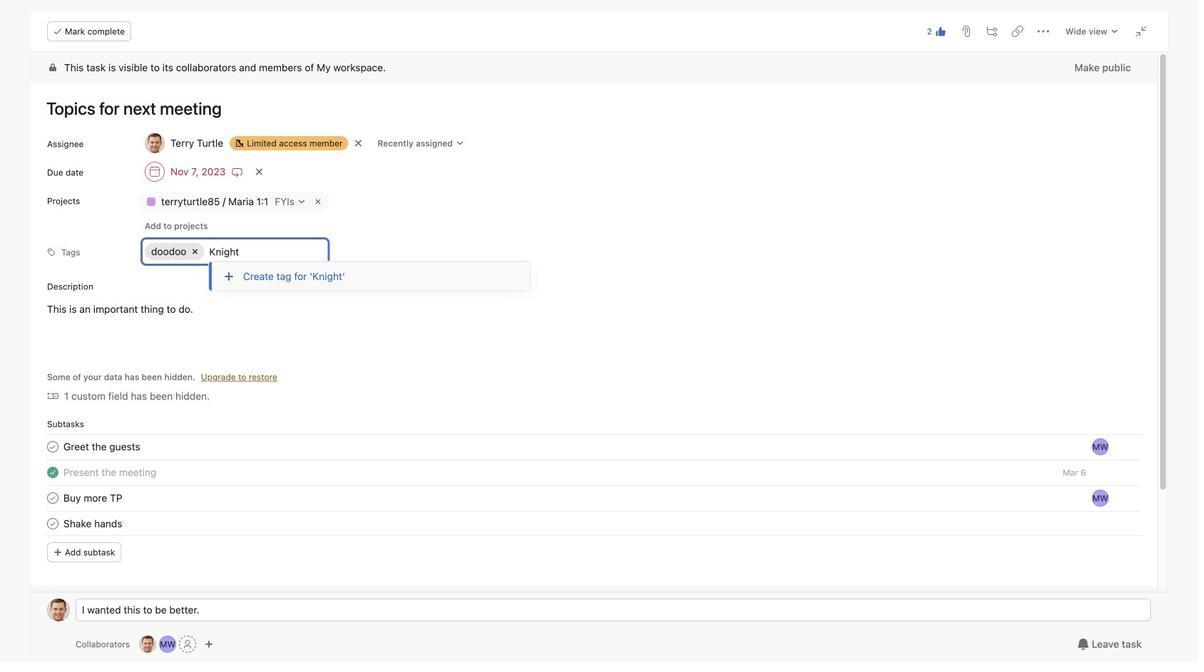 Task type: locate. For each thing, give the bounding box(es) containing it.
1 task name text field from the top
[[64, 491, 122, 507]]

topics for next meeting dialog
[[30, 11, 1169, 663]]

None text field
[[209, 243, 321, 260]]

cell
[[145, 243, 204, 260]]

mark complete checkbox down 'completed' checkbox
[[44, 516, 61, 533]]

Mark complete checkbox
[[44, 439, 61, 456]]

mark complete image for first mark complete checkbox from the top
[[44, 490, 61, 507]]

1 vertical spatial task name text field
[[64, 440, 140, 455]]

1 vertical spatial task name text field
[[64, 517, 122, 532]]

0 horizontal spatial add or remove collaborators image
[[139, 637, 156, 654]]

2 vertical spatial mark complete image
[[44, 516, 61, 533]]

toggle assignee popover image for task name text box for mark complete option
[[1093, 439, 1110, 456]]

add subtask image
[[987, 26, 998, 37]]

remove image
[[313, 196, 324, 208]]

0 vertical spatial mark complete image
[[44, 439, 61, 456]]

4 list item from the top
[[30, 512, 1158, 537]]

toggle assignee popover image
[[1093, 439, 1110, 456], [1093, 490, 1110, 507]]

Task Name text field
[[37, 92, 1141, 125], [64, 440, 140, 455], [64, 465, 157, 481]]

none text field inside topics for next meeting dialog
[[209, 243, 321, 260]]

add or remove collaborators image
[[205, 641, 213, 649]]

mark complete image down the completed image
[[44, 490, 61, 507]]

Task Name text field
[[64, 491, 122, 507], [64, 517, 122, 532]]

2 mark complete image from the top
[[44, 490, 61, 507]]

0 vertical spatial toggle assignee popover image
[[1093, 439, 1110, 456]]

mark complete checkbox down the completed image
[[44, 490, 61, 507]]

2 likes. you liked this task image
[[936, 26, 947, 37]]

1 mark complete image from the top
[[44, 439, 61, 456]]

1 vertical spatial mark complete image
[[44, 490, 61, 507]]

2 vertical spatial task name text field
[[64, 465, 157, 481]]

mark complete image down 'completed' checkbox
[[44, 516, 61, 533]]

2 toggle assignee popover image from the top
[[1093, 490, 1110, 507]]

0 vertical spatial task name text field
[[64, 491, 122, 507]]

clear due date image
[[255, 168, 264, 176]]

0 vertical spatial mark complete checkbox
[[44, 490, 61, 507]]

mark complete image
[[44, 439, 61, 456], [44, 490, 61, 507], [44, 516, 61, 533]]

attachments: add a file to this task, topics for next meeting image
[[961, 26, 973, 37]]

2 task name text field from the top
[[64, 517, 122, 532]]

3 mark complete image from the top
[[44, 516, 61, 533]]

more actions for this task image
[[1038, 26, 1050, 37]]

1 toggle assignee popover image from the top
[[1093, 439, 1110, 456]]

1 horizontal spatial add or remove collaborators image
[[159, 637, 176, 654]]

mark complete image up 'completed' checkbox
[[44, 439, 61, 456]]

list item
[[30, 435, 1158, 460], [30, 460, 1158, 486], [30, 486, 1158, 512], [30, 512, 1158, 537]]

1 vertical spatial toggle assignee popover image
[[1093, 490, 1110, 507]]

1 vertical spatial mark complete checkbox
[[44, 516, 61, 533]]

add or remove collaborators image
[[139, 637, 156, 654], [159, 637, 176, 654]]

main content
[[30, 52, 1158, 663]]

Mark complete checkbox
[[44, 490, 61, 507], [44, 516, 61, 533]]

row
[[143, 240, 328, 264]]

row inside main content
[[143, 240, 328, 264]]



Task type: vqa. For each thing, say whether or not it's contained in the screenshot.
Popcorn dialog
no



Task type: describe. For each thing, give the bounding box(es) containing it.
cell inside row
[[145, 243, 204, 260]]

completed image
[[44, 465, 61, 482]]

1 mark complete checkbox from the top
[[44, 490, 61, 507]]

task name text field for 'completed' checkbox
[[64, 465, 157, 481]]

open user profile image
[[47, 599, 70, 622]]

mark complete image for mark complete option
[[44, 439, 61, 456]]

collapse task pane image
[[1136, 26, 1148, 37]]

0 vertical spatial task name text field
[[37, 92, 1141, 125]]

main content inside topics for next meeting dialog
[[30, 52, 1158, 663]]

1 add or remove collaborators image from the left
[[139, 637, 156, 654]]

2 list item from the top
[[30, 460, 1158, 486]]

task name text field for first mark complete checkbox from the top
[[64, 491, 122, 507]]

task name text field for 2nd mark complete checkbox from the top of the topics for next meeting dialog
[[64, 517, 122, 532]]

1 list item from the top
[[30, 435, 1158, 460]]

add another tag image
[[337, 248, 346, 256]]

copy task link image
[[1013, 26, 1024, 37]]

mark complete image for 2nd mark complete checkbox from the top of the topics for next meeting dialog
[[44, 516, 61, 533]]

Completed checkbox
[[44, 465, 61, 482]]

2 mark complete checkbox from the top
[[44, 516, 61, 533]]

toggle assignee popover image for task name text field for first mark complete checkbox from the top
[[1093, 490, 1110, 507]]

remove assignee image
[[354, 139, 363, 148]]

task name text field for mark complete option
[[64, 440, 140, 455]]

3 list item from the top
[[30, 486, 1158, 512]]

2 add or remove collaborators image from the left
[[159, 637, 176, 654]]



